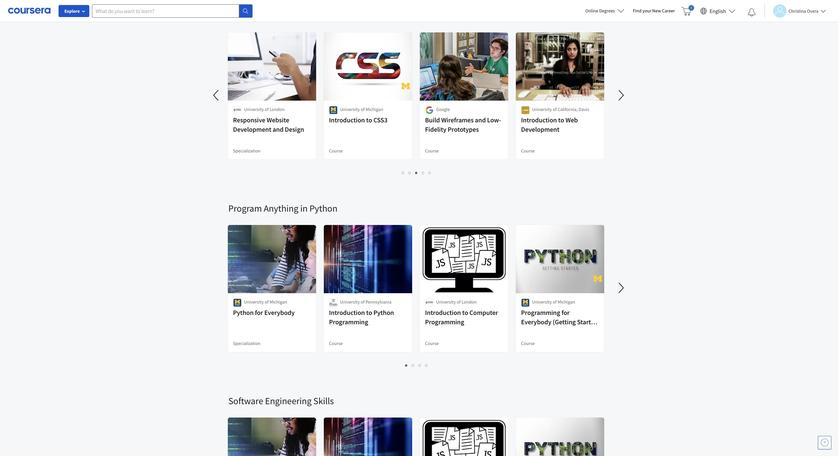 Task type: vqa. For each thing, say whether or not it's contained in the screenshot.
Plans
no



Task type: locate. For each thing, give the bounding box(es) containing it.
university of pennsylvania image
[[329, 299, 338, 307]]

university of london up the introduction to computer programming
[[436, 299, 477, 305]]

to for web
[[559, 116, 565, 124]]

3 button for the top 2 button
[[414, 169, 420, 177]]

university of london image for responsive website development and design
[[233, 106, 242, 115]]

university up python for everybody
[[244, 299, 264, 305]]

introduction inside introduction to web development
[[522, 116, 557, 124]]

to for css3
[[367, 116, 372, 124]]

university of london inside program anything in python carousel element
[[436, 299, 477, 305]]

next slide image
[[614, 87, 630, 103]]

university of michigan
[[340, 106, 384, 113], [244, 299, 287, 305], [533, 299, 576, 305]]

4
[[422, 170, 425, 176], [426, 363, 428, 369]]

1 inside program anything in python carousel element
[[405, 363, 408, 369]]

of up introduction to python programming
[[361, 299, 365, 305]]

engineering
[[265, 395, 312, 408]]

university of michigan image
[[522, 299, 530, 307]]

of up responsive website development and design
[[265, 106, 269, 113]]

build
[[425, 116, 440, 124]]

1 horizontal spatial university of london image
[[425, 299, 434, 307]]

0 vertical spatial web
[[341, 10, 358, 22]]

2 inside engage users with front end web development carousel 'element'
[[409, 170, 412, 176]]

web right end
[[341, 10, 358, 22]]

everybody
[[265, 309, 295, 317], [522, 318, 552, 326]]

1 vertical spatial and
[[273, 125, 284, 134]]

1 specialization from the top
[[233, 148, 261, 154]]

english
[[710, 8, 727, 14]]

university of michigan image
[[329, 106, 338, 115], [233, 299, 242, 307]]

1 horizontal spatial university of michigan
[[340, 106, 384, 113]]

1 inside engage users with front end web development carousel 'element'
[[402, 170, 405, 176]]

2 horizontal spatial university of michigan
[[533, 299, 576, 305]]

0 horizontal spatial and
[[273, 125, 284, 134]]

find your new career
[[634, 8, 675, 14]]

introduction inside introduction to python programming
[[329, 309, 365, 317]]

1 vertical spatial 1
[[405, 363, 408, 369]]

and down website
[[273, 125, 284, 134]]

python
[[310, 203, 338, 215], [233, 309, 254, 317], [374, 309, 394, 317]]

0 vertical spatial london
[[270, 106, 285, 113]]

program anything in python carousel element
[[225, 182, 839, 375]]

of
[[265, 106, 269, 113], [361, 106, 365, 113], [553, 106, 557, 113], [265, 299, 269, 305], [361, 299, 365, 305], [457, 299, 461, 305], [553, 299, 557, 305]]

0 horizontal spatial with
[[282, 10, 299, 22]]

for inside programming for everybody (getting started with python)
[[562, 309, 570, 317]]

introduction to computer programming
[[425, 309, 498, 326]]

of up the introduction to computer programming
[[457, 299, 461, 305]]

explore button
[[59, 5, 89, 17]]

2 inside program anything in python carousel element
[[412, 363, 415, 369]]

None search field
[[92, 4, 253, 18]]

of up python for everybody
[[265, 299, 269, 305]]

to inside the introduction to computer programming
[[463, 309, 469, 317]]

1 vertical spatial specialization
[[233, 341, 261, 347]]

university up the introduction to computer programming
[[436, 299, 456, 305]]

prototypes
[[448, 125, 479, 134]]

of for python for everybody
[[265, 299, 269, 305]]

with
[[282, 10, 299, 22], [522, 327, 534, 336]]

0 vertical spatial with
[[282, 10, 299, 22]]

2 specialization from the top
[[233, 341, 261, 347]]

3 button for the bottommost 2 button
[[417, 362, 424, 370]]

2 horizontal spatial michigan
[[558, 299, 576, 305]]

1 horizontal spatial 4
[[426, 363, 428, 369]]

1 vertical spatial everybody
[[522, 318, 552, 326]]

with left python)
[[522, 327, 534, 336]]

1 horizontal spatial university of michigan image
[[329, 106, 338, 115]]

1 vertical spatial 4
[[426, 363, 428, 369]]

with inside programming for everybody (getting started with python)
[[522, 327, 534, 336]]

christina overa button
[[765, 4, 827, 18]]

london inside engage users with front end web development carousel 'element'
[[270, 106, 285, 113]]

to left "css3"
[[367, 116, 372, 124]]

0 horizontal spatial programming
[[329, 318, 368, 326]]

1 button
[[400, 169, 407, 177], [403, 362, 410, 370]]

davis
[[579, 106, 590, 113]]

1 vertical spatial university of michigan image
[[233, 299, 242, 307]]

1 horizontal spatial 1
[[405, 363, 408, 369]]

to
[[367, 116, 372, 124], [559, 116, 565, 124], [367, 309, 372, 317], [463, 309, 469, 317]]

california,
[[558, 106, 578, 113]]

new
[[653, 8, 662, 14]]

1 vertical spatial 2 button
[[410, 362, 417, 370]]

1 vertical spatial university of london
[[436, 299, 477, 305]]

university right university of california, davis icon
[[533, 106, 552, 113]]

front
[[301, 10, 322, 22]]

1 vertical spatial 4 button
[[424, 362, 430, 370]]

to inside introduction to python programming
[[367, 309, 372, 317]]

0 vertical spatial 3 button
[[414, 169, 420, 177]]

university up responsive
[[244, 106, 264, 113]]

university of california, davis
[[533, 106, 590, 113]]

programming inside the introduction to computer programming
[[425, 318, 465, 326]]

michigan up '(getting'
[[558, 299, 576, 305]]

0 horizontal spatial development
[[233, 125, 272, 134]]

university of london for responsive
[[244, 106, 285, 113]]

course for introduction to python programming
[[329, 341, 343, 347]]

2
[[409, 170, 412, 176], [412, 363, 415, 369]]

1 vertical spatial list
[[229, 362, 605, 370]]

university of london inside engage users with front end web development carousel 'element'
[[244, 106, 285, 113]]

london up the introduction to computer programming
[[462, 299, 477, 305]]

of left california,
[[553, 106, 557, 113]]

university of michigan up introduction to css3
[[340, 106, 384, 113]]

introduction for introduction to computer programming
[[425, 309, 461, 317]]

0 vertical spatial everybody
[[265, 309, 295, 317]]

everybody inside programming for everybody (getting started with python)
[[522, 318, 552, 326]]

web down california,
[[566, 116, 578, 124]]

(getting
[[553, 318, 576, 326]]

1 vertical spatial 3 button
[[417, 362, 424, 370]]

3 inside engage users with front end web development carousel 'element'
[[416, 170, 418, 176]]

1 horizontal spatial web
[[566, 116, 578, 124]]

2 for the bottommost 2 button
[[412, 363, 415, 369]]

to left computer
[[463, 309, 469, 317]]

london inside program anything in python carousel element
[[462, 299, 477, 305]]

michigan for programming
[[558, 299, 576, 305]]

1 button inside engage users with front end web development carousel 'element'
[[400, 169, 407, 177]]

university of michigan inside engage users with front end web development carousel 'element'
[[340, 106, 384, 113]]

university of california, davis image
[[522, 106, 530, 115]]

1 for from the left
[[255, 309, 263, 317]]

4 inside program anything in python carousel element
[[426, 363, 428, 369]]

to for python
[[367, 309, 372, 317]]

skills
[[314, 395, 334, 408]]

1 vertical spatial web
[[566, 116, 578, 124]]

1 vertical spatial university of london image
[[425, 299, 434, 307]]

engage
[[229, 10, 257, 22]]

1
[[402, 170, 405, 176], [405, 363, 408, 369]]

0 horizontal spatial university of michigan
[[244, 299, 287, 305]]

development inside introduction to web development
[[522, 125, 560, 134]]

university of london
[[244, 106, 285, 113], [436, 299, 477, 305]]

4 inside engage users with front end web development carousel 'element'
[[422, 170, 425, 176]]

0 horizontal spatial everybody
[[265, 309, 295, 317]]

0 vertical spatial university of london image
[[233, 106, 242, 115]]

introduction
[[329, 116, 365, 124], [522, 116, 557, 124], [329, 309, 365, 317], [425, 309, 461, 317]]

1 horizontal spatial 3
[[419, 363, 422, 369]]

course for build wireframes and low- fidelity prototypes
[[425, 148, 439, 154]]

0 vertical spatial and
[[475, 116, 486, 124]]

0 vertical spatial 1
[[402, 170, 405, 176]]

wireframes
[[442, 116, 474, 124]]

0 horizontal spatial 3
[[416, 170, 418, 176]]

university of michigan image up python for everybody
[[233, 299, 242, 307]]

course for programming for everybody (getting started with python)
[[522, 341, 535, 347]]

0 horizontal spatial web
[[341, 10, 358, 22]]

fidelity
[[425, 125, 447, 134]]

2 button
[[407, 169, 414, 177], [410, 362, 417, 370]]

and inside responsive website development and design
[[273, 125, 284, 134]]

university right university of pennsylvania image
[[340, 299, 360, 305]]

0 vertical spatial 1 button
[[400, 169, 407, 177]]

michigan inside engage users with front end web development carousel 'element'
[[366, 106, 384, 113]]

michigan
[[366, 106, 384, 113], [270, 299, 287, 305], [558, 299, 576, 305]]

0 vertical spatial 4 button
[[420, 169, 427, 177]]

2 horizontal spatial python
[[374, 309, 394, 317]]

4 button inside program anything in python carousel element
[[424, 362, 430, 370]]

0 vertical spatial 2
[[409, 170, 412, 176]]

specialization for python for everybody
[[233, 341, 261, 347]]

2 list from the top
[[229, 362, 605, 370]]

university of michigan image up introduction to css3
[[329, 106, 338, 115]]

1 vertical spatial 1 button
[[403, 362, 410, 370]]

0 horizontal spatial 4
[[422, 170, 425, 176]]

0 vertical spatial 4
[[422, 170, 425, 176]]

1 horizontal spatial programming
[[425, 318, 465, 326]]

of for introduction to css3
[[361, 106, 365, 113]]

university for python for everybody
[[244, 299, 264, 305]]

course
[[329, 148, 343, 154], [425, 148, 439, 154], [522, 148, 535, 154], [329, 341, 343, 347], [425, 341, 439, 347], [522, 341, 535, 347]]

python for everybody
[[233, 309, 295, 317]]

1 vertical spatial 2
[[412, 363, 415, 369]]

development
[[360, 10, 412, 22], [233, 125, 272, 134], [522, 125, 560, 134]]

0 horizontal spatial university of london image
[[233, 106, 242, 115]]

and left low-
[[475, 116, 486, 124]]

introduction to web development
[[522, 116, 578, 134]]

of up programming for everybody (getting started with python)
[[553, 299, 557, 305]]

show notifications image
[[748, 8, 756, 16]]

1 horizontal spatial university of london
[[436, 299, 477, 305]]

3
[[416, 170, 418, 176], [419, 363, 422, 369]]

michigan up "css3"
[[366, 106, 384, 113]]

introduction inside the introduction to computer programming
[[425, 309, 461, 317]]

programming for introduction to python programming
[[329, 318, 368, 326]]

0 vertical spatial list
[[229, 169, 605, 177]]

What do you want to learn? text field
[[92, 4, 239, 18]]

programming inside introduction to python programming
[[329, 318, 368, 326]]

4 button for the top 2 button
[[420, 169, 427, 177]]

4 button
[[420, 169, 427, 177], [424, 362, 430, 370]]

software engineering skills carousel element
[[225, 375, 839, 457]]

to down 'university of pennsylvania'
[[367, 309, 372, 317]]

0 horizontal spatial university of michigan image
[[233, 299, 242, 307]]

for for programming
[[562, 309, 570, 317]]

0 horizontal spatial 2
[[409, 170, 412, 176]]

5 button
[[427, 169, 434, 177]]

university of london image inside program anything in python carousel element
[[425, 299, 434, 307]]

1 vertical spatial london
[[462, 299, 477, 305]]

1 horizontal spatial london
[[462, 299, 477, 305]]

university of michigan image for introduction to css3
[[329, 106, 338, 115]]

specialization
[[233, 148, 261, 154], [233, 341, 261, 347]]

specialization inside program anything in python carousel element
[[233, 341, 261, 347]]

london up website
[[270, 106, 285, 113]]

1 horizontal spatial michigan
[[366, 106, 384, 113]]

0 horizontal spatial 1
[[402, 170, 405, 176]]

english button
[[698, 0, 739, 22]]

0 horizontal spatial university of london
[[244, 106, 285, 113]]

pennsylvania
[[366, 299, 392, 305]]

to down the university of california, davis
[[559, 116, 565, 124]]

with left front
[[282, 10, 299, 22]]

4 button inside engage users with front end web development carousel 'element'
[[420, 169, 427, 177]]

python inside introduction to python programming
[[374, 309, 394, 317]]

0 vertical spatial university of michigan image
[[329, 106, 338, 115]]

engage users with front end web development carousel element
[[208, 0, 630, 182]]

2 horizontal spatial programming
[[522, 309, 561, 317]]

0 horizontal spatial michigan
[[270, 299, 287, 305]]

find
[[634, 8, 642, 14]]

university of michigan for python
[[244, 299, 287, 305]]

list
[[229, 169, 605, 177], [229, 362, 605, 370]]

london
[[270, 106, 285, 113], [462, 299, 477, 305]]

and inside build wireframes and low- fidelity prototypes
[[475, 116, 486, 124]]

1 button inside program anything in python carousel element
[[403, 362, 410, 370]]

1 list from the top
[[229, 169, 605, 177]]

university
[[244, 106, 264, 113], [340, 106, 360, 113], [533, 106, 552, 113], [244, 299, 264, 305], [340, 299, 360, 305], [436, 299, 456, 305], [533, 299, 552, 305]]

design
[[285, 125, 304, 134]]

university of london image
[[233, 106, 242, 115], [425, 299, 434, 307]]

1 vertical spatial 3
[[419, 363, 422, 369]]

course for introduction to css3
[[329, 148, 343, 154]]

specialization inside engage users with front end web development carousel 'element'
[[233, 148, 261, 154]]

2 horizontal spatial development
[[522, 125, 560, 134]]

0 vertical spatial specialization
[[233, 148, 261, 154]]

career
[[663, 8, 675, 14]]

0 horizontal spatial london
[[270, 106, 285, 113]]

michigan up python for everybody
[[270, 299, 287, 305]]

0 horizontal spatial python
[[233, 309, 254, 317]]

1 horizontal spatial and
[[475, 116, 486, 124]]

1 horizontal spatial for
[[562, 309, 570, 317]]

0 horizontal spatial for
[[255, 309, 263, 317]]

3 button inside program anything in python carousel element
[[417, 362, 424, 370]]

1 button for the top 2 button
[[400, 169, 407, 177]]

1 horizontal spatial 2
[[412, 363, 415, 369]]

2 for from the left
[[562, 309, 570, 317]]

development inside responsive website development and design
[[233, 125, 272, 134]]

university up introduction to css3
[[340, 106, 360, 113]]

university of michigan up python for everybody
[[244, 299, 287, 305]]

find your new career link
[[630, 7, 679, 15]]

1 horizontal spatial everybody
[[522, 318, 552, 326]]

previous slide image
[[208, 87, 225, 103]]

university of michigan up programming for everybody (getting started with python)
[[533, 299, 576, 305]]

started
[[578, 318, 599, 326]]

of up introduction to css3
[[361, 106, 365, 113]]

for
[[255, 309, 263, 317], [562, 309, 570, 317]]

everybody for python for everybody
[[265, 309, 295, 317]]

0 vertical spatial university of london
[[244, 106, 285, 113]]

1 horizontal spatial with
[[522, 327, 534, 336]]

university of london up responsive website development and design
[[244, 106, 285, 113]]

1 horizontal spatial python
[[310, 203, 338, 215]]

university right university of michigan image
[[533, 299, 552, 305]]

and
[[475, 116, 486, 124], [273, 125, 284, 134]]

introduction to css3
[[329, 116, 388, 124]]

1 vertical spatial with
[[522, 327, 534, 336]]

to inside introduction to web development
[[559, 116, 565, 124]]

1 horizontal spatial development
[[360, 10, 412, 22]]

responsive website development and design
[[233, 116, 304, 134]]

0 vertical spatial 3
[[416, 170, 418, 176]]

web
[[341, 10, 358, 22], [566, 116, 578, 124]]

programming
[[522, 309, 561, 317], [329, 318, 368, 326], [425, 318, 465, 326]]

3 button
[[414, 169, 420, 177], [417, 362, 424, 370]]

overa
[[808, 8, 819, 14]]



Task type: describe. For each thing, give the bounding box(es) containing it.
list inside engage users with front end web development carousel 'element'
[[229, 169, 605, 177]]

4 for 4 button within program anything in python carousel element
[[426, 363, 428, 369]]

of for introduction to python programming
[[361, 299, 365, 305]]

everybody for programming for everybody (getting started with python)
[[522, 318, 552, 326]]

google
[[436, 106, 450, 113]]

programming inside programming for everybody (getting started with python)
[[522, 309, 561, 317]]

software
[[229, 395, 263, 408]]

3 inside program anything in python carousel element
[[419, 363, 422, 369]]

software engineering skills
[[229, 395, 334, 408]]

explore
[[64, 8, 80, 14]]

university of michigan for programming
[[533, 299, 576, 305]]

specialization for responsive website development and design
[[233, 148, 261, 154]]

introduction to python programming course by university of pennsylvania, image
[[324, 418, 413, 457]]

of for responsive website development and design
[[265, 106, 269, 113]]

4 button for the bottommost 2 button
[[424, 362, 430, 370]]

website
[[267, 116, 289, 124]]

0 vertical spatial 2 button
[[407, 169, 414, 177]]

of for introduction to web development
[[553, 106, 557, 113]]

with inside 'element'
[[282, 10, 299, 22]]

london for to
[[462, 299, 477, 305]]

online
[[586, 8, 599, 14]]

course for introduction to computer programming
[[425, 341, 439, 347]]

web inside introduction to web development
[[566, 116, 578, 124]]

to for computer
[[463, 309, 469, 317]]

programming for introduction to computer programming
[[425, 318, 465, 326]]

michigan for python
[[270, 299, 287, 305]]

course for introduction to web development
[[522, 148, 535, 154]]

introduction to computer programming  course by university of london, goldsmiths, university of london, image
[[420, 418, 509, 457]]

degrees
[[600, 8, 615, 14]]

1 button for the bottommost 2 button
[[403, 362, 410, 370]]

low-
[[488, 116, 501, 124]]

university of michigan image for python for everybody
[[233, 299, 242, 307]]

python for everybody specialization by university of michigan, image
[[228, 418, 317, 457]]

5
[[429, 170, 432, 176]]

university for introduction to computer programming
[[436, 299, 456, 305]]

online degrees button
[[580, 3, 630, 18]]

coursera image
[[8, 5, 51, 16]]

program
[[229, 203, 262, 215]]

university of pennsylvania
[[340, 299, 392, 305]]

for for python
[[255, 309, 263, 317]]

list inside program anything in python carousel element
[[229, 362, 605, 370]]

london for website
[[270, 106, 285, 113]]

online degrees
[[586, 8, 615, 14]]

1 for the top 2 button
[[402, 170, 405, 176]]

programming for everybody (getting started with python)
[[522, 309, 599, 336]]

help center image
[[821, 439, 829, 447]]

university for responsive website development and design
[[244, 106, 264, 113]]

introduction to python programming
[[329, 309, 394, 326]]

computer
[[470, 309, 498, 317]]

university of london image for introduction to computer programming
[[425, 299, 434, 307]]

python)
[[536, 327, 558, 336]]

build wireframes and low- fidelity prototypes
[[425, 116, 501, 134]]

css3
[[374, 116, 388, 124]]

christina overa
[[789, 8, 819, 14]]

responsive
[[233, 116, 266, 124]]

engage users with front end web development
[[229, 10, 412, 22]]

program anything in python
[[229, 203, 338, 215]]

introduction for introduction to web development
[[522, 116, 557, 124]]

in
[[301, 203, 308, 215]]

4 for 4 button in engage users with front end web development carousel 'element'
[[422, 170, 425, 176]]

next slide image
[[614, 280, 630, 296]]

shopping cart: 1 item image
[[682, 5, 695, 16]]

christina
[[789, 8, 807, 14]]

1 for the bottommost 2 button
[[405, 363, 408, 369]]

your
[[643, 8, 652, 14]]

university for introduction to python programming
[[340, 299, 360, 305]]

2 for the top 2 button
[[409, 170, 412, 176]]

of for programming for everybody (getting started with python)
[[553, 299, 557, 305]]

university for introduction to css3
[[340, 106, 360, 113]]

introduction for introduction to python programming
[[329, 309, 365, 317]]

of for introduction to computer programming
[[457, 299, 461, 305]]

university for introduction to web development
[[533, 106, 552, 113]]

users
[[259, 10, 280, 22]]

university of michigan for introduction
[[340, 106, 384, 113]]

programming for everybody (getting started with python) course by university of michigan, image
[[516, 418, 605, 457]]

university of london for introduction
[[436, 299, 477, 305]]

anything
[[264, 203, 299, 215]]

introduction for introduction to css3
[[329, 116, 365, 124]]

google image
[[425, 106, 434, 115]]

university for programming for everybody (getting started with python)
[[533, 299, 552, 305]]

michigan for introduction
[[366, 106, 384, 113]]

end
[[324, 10, 339, 22]]



